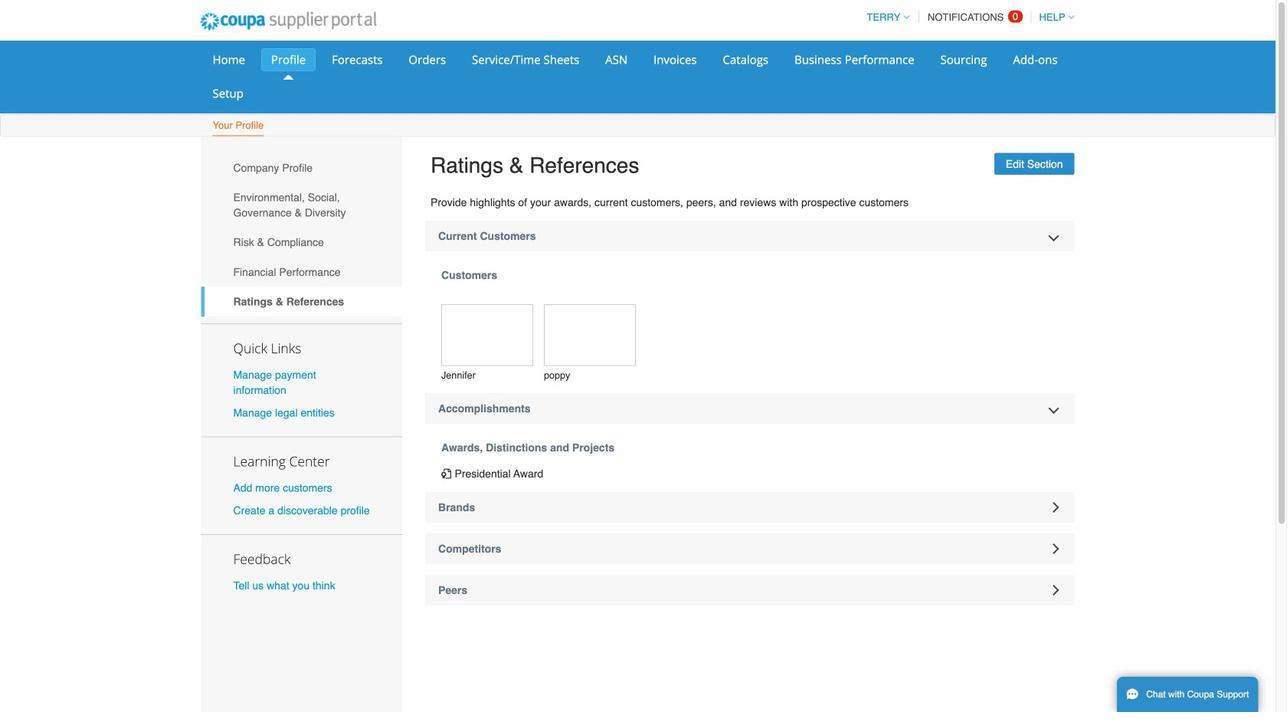 Task type: locate. For each thing, give the bounding box(es) containing it.
2 heading from the top
[[425, 393, 1075, 424]]

3 heading from the top
[[425, 492, 1075, 523]]

coupa supplier portal image
[[190, 2, 387, 41]]

navigation
[[860, 2, 1075, 32]]

heading
[[425, 221, 1075, 252], [425, 393, 1075, 424], [425, 492, 1075, 523], [425, 533, 1075, 564], [425, 575, 1075, 606]]

5 heading from the top
[[425, 575, 1075, 606]]

jennifer image
[[442, 304, 534, 366]]



Task type: vqa. For each thing, say whether or not it's contained in the screenshot.
THE JENNIFER image
yes



Task type: describe. For each thing, give the bounding box(es) containing it.
4 heading from the top
[[425, 533, 1075, 564]]

poppy image
[[544, 304, 636, 366]]

1 heading from the top
[[425, 221, 1075, 252]]



